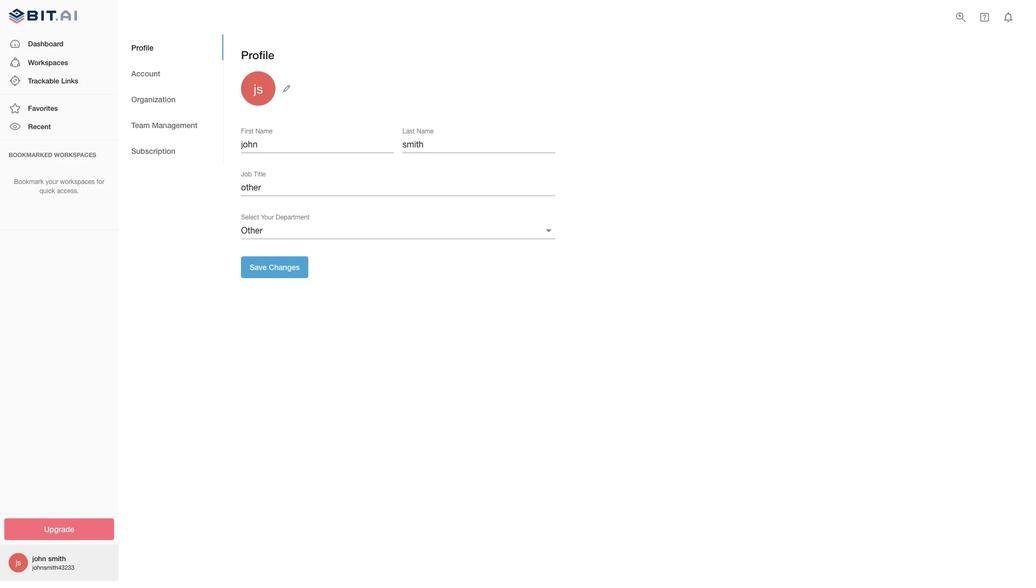 Task type: vqa. For each thing, say whether or not it's contained in the screenshot.
Save
yes



Task type: describe. For each thing, give the bounding box(es) containing it.
department
[[276, 213, 310, 221]]

changes
[[269, 263, 300, 272]]

1 horizontal spatial profile
[[241, 48, 274, 62]]

dashboard button
[[0, 35, 118, 53]]

john smith johnsmith43233
[[32, 554, 75, 571]]

save changes
[[250, 263, 300, 272]]

quick
[[39, 187, 55, 194]]

first name
[[241, 127, 273, 135]]

js button
[[241, 71, 294, 106]]

last name
[[403, 127, 434, 135]]

account
[[131, 69, 160, 78]]

Doe text field
[[403, 136, 555, 153]]

js inside button
[[254, 81, 263, 96]]

upgrade
[[44, 525, 74, 534]]

trackable links button
[[0, 72, 118, 90]]

last
[[403, 127, 415, 135]]

team management
[[131, 120, 198, 129]]

access.
[[57, 187, 79, 194]]

job title
[[241, 170, 266, 178]]

John text field
[[241, 136, 394, 153]]

john
[[32, 554, 46, 563]]

bookmarked workspaces
[[9, 151, 96, 158]]

profile link
[[118, 34, 223, 60]]

links
[[61, 76, 78, 85]]

title
[[254, 170, 266, 178]]

your
[[261, 213, 274, 221]]

smith
[[48, 554, 66, 563]]

workspaces
[[54, 151, 96, 158]]

management
[[152, 120, 198, 129]]

name for first name
[[255, 127, 273, 135]]

favorites button
[[0, 99, 118, 118]]

favorites
[[28, 104, 58, 112]]

recent button
[[0, 118, 118, 136]]

bookmark your workspaces for quick access.
[[14, 178, 104, 194]]

select your department other
[[241, 213, 310, 235]]



Task type: locate. For each thing, give the bounding box(es) containing it.
job
[[241, 170, 252, 178]]

0 horizontal spatial name
[[255, 127, 273, 135]]

first
[[241, 127, 254, 135]]

workspaces
[[28, 58, 68, 66]]

save
[[250, 263, 267, 272]]

team management link
[[118, 112, 223, 138]]

1 horizontal spatial name
[[417, 127, 434, 135]]

0 vertical spatial js
[[254, 81, 263, 96]]

team
[[131, 120, 150, 129]]

CEO text field
[[241, 179, 555, 196]]

other
[[241, 225, 263, 235]]

0 horizontal spatial js
[[16, 558, 21, 567]]

dashboard
[[28, 40, 63, 48]]

1 vertical spatial js
[[16, 558, 21, 567]]

workspaces
[[60, 178, 95, 185]]

subscription link
[[118, 138, 223, 164]]

johnsmith43233
[[32, 564, 75, 571]]

other button
[[241, 222, 555, 239]]

organization
[[131, 95, 176, 103]]

tab list
[[118, 34, 223, 164]]

profile up js button at the left top of the page
[[241, 48, 274, 62]]

js left john
[[16, 558, 21, 567]]

js up first name
[[254, 81, 263, 96]]

trackable links
[[28, 76, 78, 85]]

name for last name
[[417, 127, 434, 135]]

js
[[254, 81, 263, 96], [16, 558, 21, 567]]

trackable
[[28, 76, 59, 85]]

name right last
[[417, 127, 434, 135]]

save changes button
[[241, 256, 308, 278]]

name
[[255, 127, 273, 135], [417, 127, 434, 135]]

account link
[[118, 60, 223, 86]]

0 horizontal spatial profile
[[131, 43, 154, 52]]

for
[[97, 178, 104, 185]]

subscription
[[131, 146, 175, 155]]

upgrade button
[[4, 518, 114, 540]]

profile up account
[[131, 43, 154, 52]]

profile inside profile link
[[131, 43, 154, 52]]

name right first
[[255, 127, 273, 135]]

workspaces button
[[0, 53, 118, 72]]

bookmark
[[14, 178, 44, 185]]

recent
[[28, 122, 51, 131]]

bookmarked
[[9, 151, 52, 158]]

organization link
[[118, 86, 223, 112]]

your
[[46, 178, 58, 185]]

select
[[241, 213, 259, 221]]

tab list containing profile
[[118, 34, 223, 164]]

1 name from the left
[[255, 127, 273, 135]]

1 horizontal spatial js
[[254, 81, 263, 96]]

2 name from the left
[[417, 127, 434, 135]]

profile
[[131, 43, 154, 52], [241, 48, 274, 62]]



